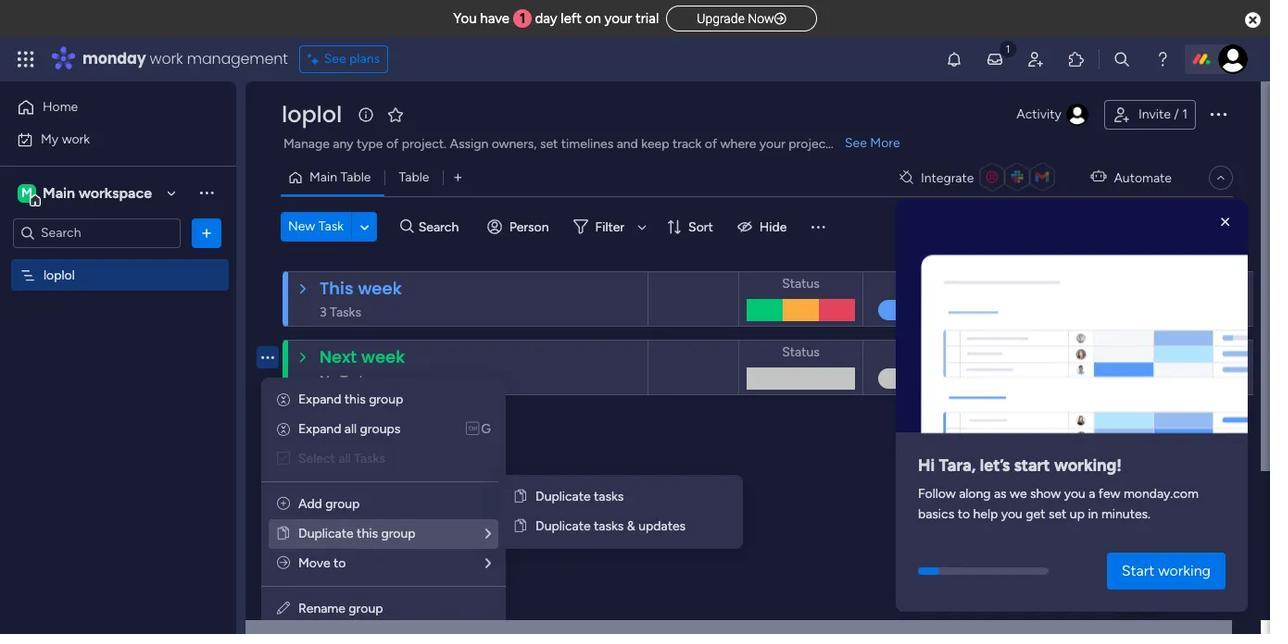 Task type: describe. For each thing, give the bounding box(es) containing it.
add to favorites image
[[387, 105, 405, 124]]

due date for this week
[[901, 276, 954, 292]]

a
[[1089, 487, 1095, 502]]

svg image for expand all groups
[[276, 419, 291, 441]]

duplicate for duplicate this group
[[298, 526, 354, 542]]

along
[[959, 487, 991, 502]]

integrate
[[921, 170, 974, 186]]

main table
[[309, 170, 371, 185]]

now
[[748, 11, 774, 26]]

select all tasks
[[298, 451, 385, 467]]

1 for have
[[520, 10, 526, 27]]

any
[[333, 136, 353, 152]]

filter
[[595, 219, 624, 235]]

add new group button
[[283, 416, 414, 446]]

see more link
[[843, 134, 902, 153]]

v2 search image
[[400, 217, 414, 237]]

Search field
[[414, 214, 469, 240]]

svg image for expand this group
[[276, 389, 291, 411]]

sort button
[[659, 212, 724, 242]]

v2 duplicate o image for duplicate this group
[[278, 526, 289, 542]]

duplicate tasks
[[535, 489, 624, 505]]

1 image
[[1000, 38, 1016, 59]]

duplicate for duplicate tasks & updates
[[535, 519, 591, 535]]

owners,
[[492, 136, 537, 152]]

upgrade now
[[697, 11, 774, 26]]

timelines
[[561, 136, 613, 152]]

main table button
[[281, 163, 385, 193]]

hide
[[759, 219, 787, 235]]

close image
[[1216, 213, 1235, 232]]

loplol list box
[[0, 256, 236, 541]]

add new group
[[317, 422, 406, 438]]

v2 add outline image
[[277, 497, 290, 512]]

this for duplicate
[[357, 526, 378, 542]]

minutes.
[[1101, 507, 1151, 523]]

g
[[481, 422, 491, 437]]

up
[[1070, 507, 1085, 523]]

workspace image
[[18, 183, 36, 203]]

1 horizontal spatial your
[[760, 136, 785, 152]]

loplol field
[[277, 99, 347, 130]]

plans
[[349, 51, 380, 67]]

dapulse rightstroke image
[[774, 12, 786, 26]]

person
[[509, 219, 549, 235]]

date for this week
[[928, 276, 954, 292]]

add for add new group
[[317, 422, 341, 438]]

angle down image
[[360, 220, 369, 234]]

v2 duplicate o image for duplicate tasks & updates
[[515, 519, 526, 535]]

due for next week
[[901, 345, 925, 360]]

have
[[480, 10, 510, 27]]

Next week field
[[315, 346, 410, 370]]

workspace options image
[[197, 184, 216, 202]]

main for main table
[[309, 170, 337, 185]]

monday.com
[[1124, 487, 1199, 502]]

day
[[535, 10, 557, 27]]

move
[[298, 556, 330, 572]]

upgrade now link
[[666, 5, 817, 31]]

this
[[320, 277, 354, 300]]

week for this week
[[358, 277, 402, 300]]

group for expand this group
[[369, 392, 403, 408]]

hi tara, let's start working!
[[918, 456, 1122, 476]]

track
[[672, 136, 702, 152]]

management
[[187, 48, 288, 69]]

group for duplicate this group
[[381, 526, 416, 542]]

v2 shortcuts ctrl image
[[466, 422, 479, 437]]

table button
[[385, 163, 443, 193]]

my work button
[[11, 125, 199, 154]]

all for expand
[[344, 422, 357, 437]]

to inside the follow along as we show you a few monday.com basics to help you get set up in minutes.
[[958, 507, 970, 523]]

start
[[1122, 562, 1154, 580]]

add view image
[[454, 171, 462, 185]]

Search in workspace field
[[39, 222, 155, 244]]

apps image
[[1067, 50, 1086, 69]]

list arrow image
[[485, 558, 491, 571]]

stands.
[[834, 136, 875, 152]]

expand this group
[[298, 392, 403, 408]]

group up the duplicate this group
[[325, 497, 360, 512]]

0 vertical spatial set
[[540, 136, 558, 152]]

person button
[[480, 212, 560, 242]]

start working
[[1122, 562, 1211, 580]]

start working button
[[1107, 553, 1226, 590]]

my work
[[41, 131, 90, 147]]

due date for next week
[[901, 345, 954, 360]]

next week
[[320, 346, 405, 369]]

show
[[1030, 487, 1061, 502]]

help
[[973, 507, 998, 523]]

1 horizontal spatial you
[[1064, 487, 1086, 502]]

expand for expand all groups
[[298, 422, 341, 437]]

as
[[994, 487, 1007, 502]]

new task
[[288, 219, 344, 234]]

2 of from the left
[[705, 136, 717, 152]]

set inside the follow along as we show you a few monday.com basics to help you get set up in minutes.
[[1049, 507, 1067, 523]]

follow along as we show you a few monday.com basics to help you get set up in minutes.
[[918, 487, 1199, 523]]

status for next week
[[782, 345, 820, 360]]

get
[[1026, 507, 1045, 523]]

notifications image
[[945, 50, 963, 69]]

select product image
[[17, 50, 35, 69]]

workspace selection element
[[18, 182, 155, 206]]

follow
[[918, 487, 956, 502]]

v2 edit line image
[[277, 601, 290, 617]]

arrow down image
[[631, 216, 653, 238]]

workspace
[[79, 184, 152, 201]]

search everything image
[[1113, 50, 1131, 69]]

add group
[[298, 497, 360, 512]]

type
[[357, 136, 383, 152]]

basics
[[918, 507, 954, 523]]

duplicate for duplicate tasks
[[535, 489, 591, 505]]

duplicate this group
[[298, 526, 416, 542]]

home
[[43, 99, 78, 115]]

dapulse close image
[[1245, 11, 1261, 30]]

help
[[1128, 588, 1162, 606]]

rename
[[298, 601, 345, 617]]

project.
[[402, 136, 446, 152]]

all for select
[[338, 451, 351, 467]]

you have 1 day left on your trial
[[453, 10, 659, 27]]

new
[[288, 219, 315, 234]]

expand all groups
[[298, 422, 400, 437]]

invite
[[1138, 107, 1171, 122]]

more
[[870, 135, 900, 151]]

0 vertical spatial your
[[604, 10, 632, 27]]

invite members image
[[1026, 50, 1045, 69]]

collapse board header image
[[1214, 170, 1228, 185]]



Task type: locate. For each thing, give the bounding box(es) containing it.
0 horizontal spatial options image
[[197, 224, 216, 242]]

list arrow image
[[485, 528, 491, 541]]

1 vertical spatial your
[[760, 136, 785, 152]]

expand for expand this group
[[298, 392, 341, 408]]

and
[[617, 136, 638, 152]]

groups
[[360, 422, 400, 437]]

week right next
[[361, 346, 405, 369]]

0 horizontal spatial your
[[604, 10, 632, 27]]

activity
[[1017, 107, 1062, 122]]

status field for next week
[[777, 343, 824, 363]]

0 vertical spatial work
[[150, 48, 183, 69]]

tasks up duplicate tasks & updates
[[594, 489, 624, 505]]

0 horizontal spatial of
[[386, 136, 399, 152]]

lottie animation image
[[896, 208, 1248, 440]]

0 vertical spatial due date field
[[897, 274, 959, 295]]

this for expand
[[344, 392, 366, 408]]

1 tasks from the top
[[594, 489, 624, 505]]

loplol inside list box
[[44, 267, 75, 283]]

2 status from the top
[[782, 345, 820, 360]]

1 vertical spatial loplol
[[44, 267, 75, 283]]

duplicate up duplicate tasks & updates
[[535, 489, 591, 505]]

main workspace
[[43, 184, 152, 201]]

2 due from the top
[[901, 345, 925, 360]]

invite / 1
[[1138, 107, 1188, 122]]

dapulse integrations image
[[899, 171, 913, 185]]

your right on
[[604, 10, 632, 27]]

status for this week
[[782, 276, 820, 292]]

see for see more
[[845, 135, 867, 151]]

2 due date from the top
[[901, 345, 954, 360]]

1 horizontal spatial table
[[399, 170, 429, 185]]

1 vertical spatial 1
[[1182, 107, 1188, 122]]

all left the tasks
[[338, 451, 351, 467]]

in
[[1088, 507, 1098, 523]]

this down 'add group'
[[357, 526, 378, 542]]

where
[[720, 136, 756, 152]]

option
[[0, 258, 236, 262]]

week for next week
[[361, 346, 405, 369]]

0 vertical spatial 1
[[520, 10, 526, 27]]

1 vertical spatial set
[[1049, 507, 1067, 523]]

Due date field
[[897, 274, 959, 295], [897, 343, 959, 363]]

0 vertical spatial due
[[901, 276, 925, 292]]

due date field for next week
[[897, 343, 959, 363]]

monday
[[82, 48, 146, 69]]

loplol up the manage
[[282, 99, 342, 130]]

help image
[[1153, 50, 1172, 69]]

main inside button
[[309, 170, 337, 185]]

1 vertical spatial svg image
[[276, 419, 291, 441]]

1 for /
[[1182, 107, 1188, 122]]

1 horizontal spatial work
[[150, 48, 183, 69]]

work for my
[[62, 131, 90, 147]]

1 due date from the top
[[901, 276, 954, 292]]

loplol
[[282, 99, 342, 130], [44, 267, 75, 283]]

add inside "button"
[[317, 422, 341, 438]]

to left help
[[958, 507, 970, 523]]

this
[[344, 392, 366, 408], [357, 526, 378, 542]]

1 horizontal spatial 1
[[1182, 107, 1188, 122]]

to right move
[[333, 556, 346, 572]]

table down any
[[340, 170, 371, 185]]

you left a
[[1064, 487, 1086, 502]]

main down the manage
[[309, 170, 337, 185]]

1 vertical spatial due date
[[901, 345, 954, 360]]

automate
[[1114, 170, 1172, 186]]

add left "new"
[[317, 422, 341, 438]]

select all tasks menu item
[[276, 448, 491, 471]]

v2 duplicate o image right list arrow icon
[[515, 519, 526, 535]]

1 vertical spatial date
[[928, 345, 954, 360]]

duplicate down 'add group'
[[298, 526, 354, 542]]

0 horizontal spatial work
[[62, 131, 90, 147]]

1 of from the left
[[386, 136, 399, 152]]

work
[[150, 48, 183, 69], [62, 131, 90, 147]]

0 vertical spatial week
[[358, 277, 402, 300]]

due
[[901, 276, 925, 292], [901, 345, 925, 360]]

set
[[540, 136, 558, 152], [1049, 507, 1067, 523]]

0 vertical spatial expand
[[298, 392, 341, 408]]

svg image
[[276, 389, 291, 411], [276, 419, 291, 441]]

move to
[[298, 556, 346, 572]]

main right the workspace icon
[[43, 184, 75, 201]]

updates
[[639, 519, 686, 535]]

work right my
[[62, 131, 90, 147]]

new task button
[[281, 212, 351, 242]]

1 due from the top
[[901, 276, 925, 292]]

1 horizontal spatial to
[[958, 507, 970, 523]]

0 vertical spatial tasks
[[594, 489, 624, 505]]

progress bar
[[918, 568, 940, 575]]

group
[[369, 392, 403, 408], [371, 422, 406, 438], [325, 497, 360, 512], [381, 526, 416, 542], [349, 601, 383, 617]]

group right rename
[[349, 601, 383, 617]]

1 horizontal spatial of
[[705, 136, 717, 152]]

date for next week
[[928, 345, 954, 360]]

let's
[[980, 456, 1010, 476]]

1 vertical spatial work
[[62, 131, 90, 147]]

1 vertical spatial expand
[[298, 422, 341, 437]]

trial
[[636, 10, 659, 27]]

hide button
[[730, 212, 798, 242]]

1 horizontal spatial set
[[1049, 507, 1067, 523]]

table
[[340, 170, 371, 185], [399, 170, 429, 185]]

1 inside button
[[1182, 107, 1188, 122]]

2 svg image from the top
[[276, 419, 291, 441]]

home button
[[11, 93, 199, 122]]

0 vertical spatial this
[[344, 392, 366, 408]]

1 vertical spatial this
[[357, 526, 378, 542]]

menu image
[[809, 218, 828, 236]]

0 vertical spatial date
[[928, 276, 954, 292]]

2 due date field from the top
[[897, 343, 959, 363]]

options image down workspace options image
[[197, 224, 216, 242]]

1 vertical spatial due
[[901, 345, 925, 360]]

your
[[604, 10, 632, 27], [760, 136, 785, 152]]

1 vertical spatial see
[[845, 135, 867, 151]]

1 vertical spatial due date field
[[897, 343, 959, 363]]

2 status field from the top
[[777, 343, 824, 363]]

2 tasks from the top
[[594, 519, 624, 535]]

1 table from the left
[[340, 170, 371, 185]]

rename group
[[298, 601, 383, 617]]

you
[[453, 10, 477, 27]]

working
[[1158, 562, 1211, 580]]

this week
[[320, 277, 402, 300]]

due for this week
[[901, 276, 925, 292]]

0 horizontal spatial loplol
[[44, 267, 75, 283]]

on
[[585, 10, 601, 27]]

0 vertical spatial status field
[[777, 274, 824, 295]]

options image
[[1207, 103, 1229, 125], [197, 224, 216, 242]]

see more
[[845, 135, 900, 151]]

of right track
[[705, 136, 717, 152]]

manage
[[283, 136, 330, 152]]

1 vertical spatial to
[[333, 556, 346, 572]]

0 horizontal spatial see
[[324, 51, 346, 67]]

see inside button
[[324, 51, 346, 67]]

project
[[789, 136, 831, 152]]

1
[[520, 10, 526, 27], [1182, 107, 1188, 122]]

show board description image
[[355, 106, 377, 124]]

you down the we
[[1001, 507, 1023, 523]]

hi
[[918, 456, 935, 476]]

duplicate down duplicate tasks
[[535, 519, 591, 535]]

1 horizontal spatial see
[[845, 135, 867, 151]]

1 vertical spatial tasks
[[594, 519, 624, 535]]

2 table from the left
[[399, 170, 429, 185]]

due date field for this week
[[897, 274, 959, 295]]

1 vertical spatial week
[[361, 346, 405, 369]]

1 vertical spatial status
[[782, 345, 820, 360]]

&
[[627, 519, 635, 535]]

1 vertical spatial all
[[338, 451, 351, 467]]

tara schultz image
[[1218, 44, 1248, 74]]

0 vertical spatial to
[[958, 507, 970, 523]]

main inside the workspace selection element
[[43, 184, 75, 201]]

status field for this week
[[777, 274, 824, 295]]

1 horizontal spatial options image
[[1207, 103, 1229, 125]]

1 due date field from the top
[[897, 274, 959, 295]]

start
[[1014, 456, 1050, 476]]

upgrade
[[697, 11, 745, 26]]

Status field
[[777, 274, 824, 295], [777, 343, 824, 363]]

1 date from the top
[[928, 276, 954, 292]]

few
[[1099, 487, 1120, 502]]

week right this
[[358, 277, 402, 300]]

inbox image
[[986, 50, 1004, 69]]

0 vertical spatial svg image
[[276, 389, 291, 411]]

0 horizontal spatial you
[[1001, 507, 1023, 523]]

1 right '/'
[[1182, 107, 1188, 122]]

next
[[320, 346, 357, 369]]

2 date from the top
[[928, 345, 954, 360]]

0 horizontal spatial main
[[43, 184, 75, 201]]

v2 duplicate o image
[[515, 489, 526, 505], [515, 519, 526, 535], [278, 526, 289, 542]]

v2 duplicate o image for duplicate tasks
[[515, 489, 526, 505]]

v2 duplicate o image left duplicate tasks
[[515, 489, 526, 505]]

all left groups
[[344, 422, 357, 437]]

1 svg image from the top
[[276, 389, 291, 411]]

select
[[298, 451, 335, 467]]

add for add group
[[298, 497, 322, 512]]

expand up expand all groups
[[298, 392, 341, 408]]

see
[[324, 51, 346, 67], [845, 135, 867, 151]]

0 vertical spatial you
[[1064, 487, 1086, 502]]

week inside this week field
[[358, 277, 402, 300]]

loplol down 'search in workspace' field
[[44, 267, 75, 283]]

0 vertical spatial due date
[[901, 276, 954, 292]]

This week field
[[315, 277, 407, 301]]

help button
[[1113, 582, 1177, 612]]

filter button
[[566, 212, 653, 242]]

add
[[317, 422, 341, 438], [298, 497, 322, 512]]

all inside menu item
[[338, 451, 351, 467]]

we
[[1010, 487, 1027, 502]]

1 vertical spatial status field
[[777, 343, 824, 363]]

work right monday
[[150, 48, 183, 69]]

1 vertical spatial you
[[1001, 507, 1023, 523]]

work for monday
[[150, 48, 183, 69]]

week inside next week field
[[361, 346, 405, 369]]

tasks left the &
[[594, 519, 624, 535]]

you
[[1064, 487, 1086, 502], [1001, 507, 1023, 523]]

0 vertical spatial see
[[324, 51, 346, 67]]

activity button
[[1009, 100, 1097, 130]]

status
[[782, 276, 820, 292], [782, 345, 820, 360]]

lottie animation element
[[896, 200, 1248, 440]]

of right type
[[386, 136, 399, 152]]

1 status from the top
[[782, 276, 820, 292]]

options image right '/'
[[1207, 103, 1229, 125]]

0 vertical spatial loplol
[[282, 99, 342, 130]]

group up groups
[[369, 392, 403, 408]]

of
[[386, 136, 399, 152], [705, 136, 717, 152]]

new
[[344, 422, 368, 438]]

autopilot image
[[1091, 165, 1106, 189]]

1 horizontal spatial loplol
[[282, 99, 342, 130]]

group up select all tasks menu item
[[371, 422, 406, 438]]

see left more
[[845, 135, 867, 151]]

group inside "button"
[[371, 422, 406, 438]]

week
[[358, 277, 402, 300], [361, 346, 405, 369]]

keep
[[641, 136, 669, 152]]

assign
[[450, 136, 488, 152]]

0 horizontal spatial table
[[340, 170, 371, 185]]

invite / 1 button
[[1104, 100, 1196, 130]]

to
[[958, 507, 970, 523], [333, 556, 346, 572]]

tasks
[[354, 451, 385, 467]]

this up expand all groups
[[344, 392, 366, 408]]

/
[[1174, 107, 1179, 122]]

table down the project.
[[399, 170, 429, 185]]

add right v2 add outline 'icon'
[[298, 497, 322, 512]]

see plans
[[324, 51, 380, 67]]

1 vertical spatial add
[[298, 497, 322, 512]]

tasks for duplicate tasks & updates
[[594, 519, 624, 535]]

1 vertical spatial options image
[[197, 224, 216, 242]]

my
[[41, 131, 59, 147]]

date
[[928, 276, 954, 292], [928, 345, 954, 360]]

left
[[561, 10, 582, 27]]

v2 checkbox small outline image
[[277, 451, 290, 467]]

0 vertical spatial status
[[782, 276, 820, 292]]

see for see plans
[[324, 51, 346, 67]]

all
[[344, 422, 357, 437], [338, 451, 351, 467]]

0 horizontal spatial 1
[[520, 10, 526, 27]]

0 vertical spatial options image
[[1207, 103, 1229, 125]]

1 status field from the top
[[777, 274, 824, 295]]

0 horizontal spatial to
[[333, 556, 346, 572]]

task
[[318, 219, 344, 234]]

1 left day
[[520, 10, 526, 27]]

m
[[21, 185, 32, 201]]

working!
[[1054, 456, 1122, 476]]

1 expand from the top
[[298, 392, 341, 408]]

main for main workspace
[[43, 184, 75, 201]]

tasks for duplicate tasks
[[594, 489, 624, 505]]

your right where
[[760, 136, 785, 152]]

see plans button
[[299, 45, 388, 73]]

group down select all tasks menu item
[[381, 526, 416, 542]]

0 vertical spatial add
[[317, 422, 341, 438]]

v2 moveto o image
[[277, 556, 290, 572]]

set left up
[[1049, 507, 1067, 523]]

group for add new group
[[371, 422, 406, 438]]

1 horizontal spatial main
[[309, 170, 337, 185]]

see left plans at the top left of page
[[324, 51, 346, 67]]

expand up select
[[298, 422, 341, 437]]

0 vertical spatial all
[[344, 422, 357, 437]]

2 expand from the top
[[298, 422, 341, 437]]

tara,
[[939, 456, 976, 476]]

work inside "button"
[[62, 131, 90, 147]]

v2 duplicate o image up v2 moveto o image
[[278, 526, 289, 542]]

set right "owners," at the left top
[[540, 136, 558, 152]]

0 horizontal spatial set
[[540, 136, 558, 152]]

duplicate tasks & updates
[[535, 519, 686, 535]]

expand
[[298, 392, 341, 408], [298, 422, 341, 437]]



Task type: vqa. For each thing, say whether or not it's contained in the screenshot.
10
no



